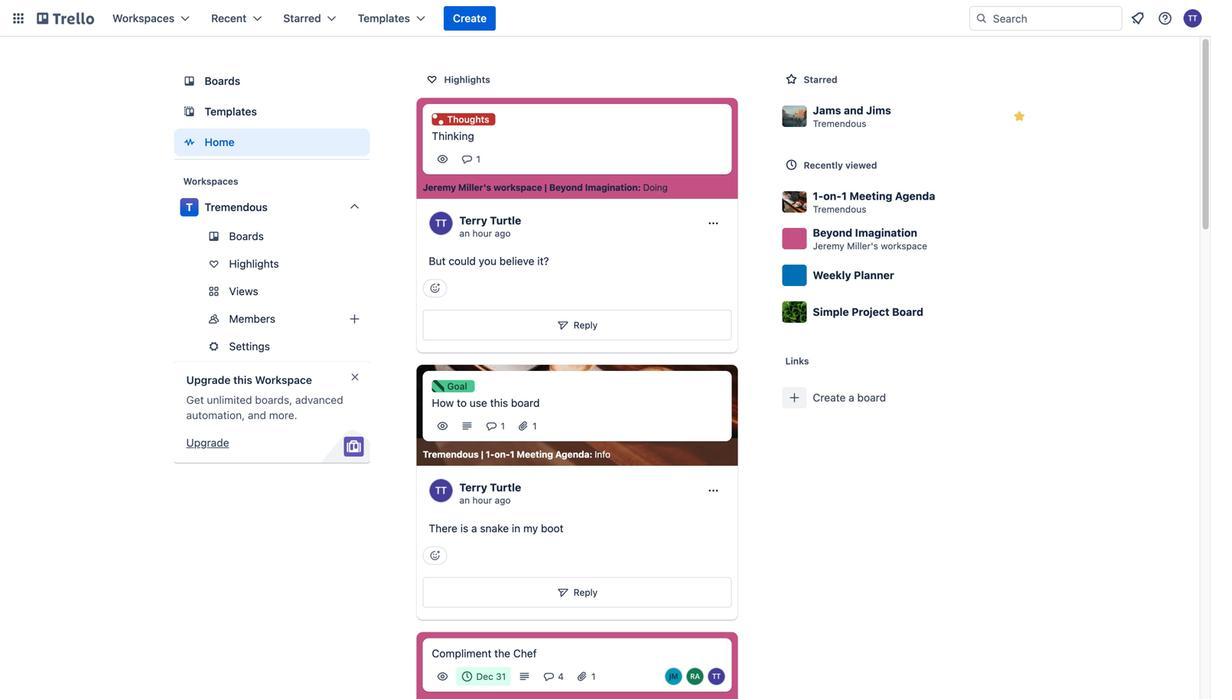Task type: locate. For each thing, give the bounding box(es) containing it.
templates up home on the left top of page
[[205, 105, 257, 118]]

add reaction image for but
[[423, 279, 447, 298]]

hour up snake
[[473, 495, 492, 506]]

2 reply from the top
[[574, 587, 598, 598]]

boards link up highlights link
[[174, 224, 370, 249]]

meeting inside 1-on-1 meeting agenda tremendous
[[850, 190, 893, 202]]

0 vertical spatial miller's
[[458, 182, 491, 193]]

jims
[[866, 104, 892, 117]]

board
[[892, 306, 924, 318]]

2 boards link from the top
[[174, 224, 370, 249]]

upgrade up the get
[[186, 374, 231, 387]]

dec 31
[[476, 672, 506, 682]]

2 terry from the top
[[460, 481, 487, 494]]

1 vertical spatial 1-
[[486, 449, 495, 460]]

miller's
[[458, 182, 491, 193], [847, 241, 879, 251]]

an for could
[[460, 228, 470, 239]]

beyond imagination link
[[549, 181, 638, 194]]

1- down the recently
[[813, 190, 824, 202]]

1 reply button from the top
[[423, 310, 732, 341]]

weekly planner
[[813, 269, 895, 282]]

upgrade inside upgrade this workspace get unlimited boards, advanced automation, and more.
[[186, 374, 231, 387]]

boards,
[[255, 394, 292, 406]]

highlights up 'thoughts'
[[444, 74, 490, 85]]

search image
[[976, 12, 988, 24]]

2 upgrade from the top
[[186, 437, 229, 449]]

0 vertical spatial add reaction image
[[423, 279, 447, 298]]

goal
[[447, 381, 467, 392]]

0 vertical spatial and
[[844, 104, 864, 117]]

dec
[[476, 672, 493, 682]]

imagination down 1-on-1 meeting agenda tremendous
[[855, 227, 918, 239]]

: left 'doing'
[[638, 182, 641, 193]]

0 horizontal spatial workspaces
[[113, 12, 175, 24]]

boards link up templates link
[[174, 67, 370, 95]]

thinking
[[432, 130, 474, 142]]

hour
[[473, 228, 492, 239], [473, 495, 492, 506]]

compliment
[[432, 647, 492, 660]]

terry up could
[[460, 214, 487, 227]]

1 vertical spatial turtle
[[490, 481, 521, 494]]

info
[[595, 449, 611, 460]]

0 horizontal spatial highlights
[[229, 258, 279, 270]]

1- down use
[[486, 449, 495, 460]]

agenda inside 1-on-1 meeting agenda tremendous
[[895, 190, 936, 202]]

snake
[[480, 522, 509, 535]]

0 vertical spatial templates
[[358, 12, 410, 24]]

ago for believe
[[495, 228, 511, 239]]

1 vertical spatial workspace
[[881, 241, 928, 251]]

1 horizontal spatial templates
[[358, 12, 410, 24]]

workspace
[[494, 182, 542, 193], [881, 241, 928, 251]]

1 hour from the top
[[473, 228, 492, 239]]

beyond
[[549, 182, 583, 193], [813, 227, 853, 239]]

create inside "button"
[[813, 391, 846, 404]]

hour up you
[[473, 228, 492, 239]]

1 an from the top
[[460, 228, 470, 239]]

a
[[849, 391, 855, 404], [471, 522, 477, 535]]

2 hour from the top
[[473, 495, 492, 506]]

1 horizontal spatial a
[[849, 391, 855, 404]]

and left the jims
[[844, 104, 864, 117]]

2 ago from the top
[[495, 495, 511, 506]]

1 vertical spatial miller's
[[847, 241, 879, 251]]

0 vertical spatial workspaces
[[113, 12, 175, 24]]

2 an from the top
[[460, 495, 470, 506]]

turtle up believe
[[490, 214, 521, 227]]

terry up "is"
[[460, 481, 487, 494]]

it?
[[538, 255, 549, 268]]

0 horizontal spatial board
[[511, 397, 540, 410]]

0 vertical spatial boards link
[[174, 67, 370, 95]]

1 horizontal spatial workspaces
[[183, 176, 238, 187]]

reply
[[574, 320, 598, 331], [574, 587, 598, 598]]

on-
[[824, 190, 842, 202], [495, 449, 510, 460]]

1 ago from the top
[[495, 228, 511, 239]]

1 vertical spatial :
[[590, 449, 593, 460]]

1 vertical spatial terry
[[460, 481, 487, 494]]

templates right the starred dropdown button
[[358, 12, 410, 24]]

imagination left 'doing'
[[585, 182, 638, 193]]

1 vertical spatial terry turtle an hour ago
[[460, 481, 521, 506]]

members link
[[174, 307, 370, 331]]

| left beyond imagination link
[[545, 182, 547, 193]]

boards right board image
[[205, 75, 240, 87]]

1 horizontal spatial this
[[490, 397, 508, 410]]

0 vertical spatial on-
[[824, 190, 842, 202]]

jeremy
[[423, 182, 456, 193], [813, 241, 845, 251]]

1 horizontal spatial board
[[858, 391, 886, 404]]

jeremy down thinking
[[423, 182, 456, 193]]

links
[[786, 356, 809, 367]]

1 upgrade from the top
[[186, 374, 231, 387]]

1-
[[813, 190, 824, 202], [486, 449, 495, 460]]

on- inside 1-on-1 meeting agenda tremendous
[[824, 190, 842, 202]]

reply button down it?
[[423, 310, 732, 341]]

1 vertical spatial reply button
[[423, 577, 732, 608]]

0 vertical spatial create
[[453, 12, 487, 24]]

tremendous down jams
[[813, 118, 867, 129]]

is
[[461, 522, 469, 535]]

0 vertical spatial imagination
[[585, 182, 638, 193]]

to
[[457, 397, 467, 410]]

settings link
[[174, 334, 370, 359]]

meeting down viewed in the top right of the page
[[850, 190, 893, 202]]

1 boards link from the top
[[174, 67, 370, 95]]

this up the unlimited
[[233, 374, 252, 387]]

agenda up beyond imagination jeremy miller's workspace
[[895, 190, 936, 202]]

upgrade down automation,
[[186, 437, 229, 449]]

|
[[545, 182, 547, 193], [481, 449, 484, 460]]

1 reply from the top
[[574, 320, 598, 331]]

but could you believe it?
[[429, 255, 549, 268]]

turtle
[[490, 214, 521, 227], [490, 481, 521, 494]]

color: green, title: "goal" element
[[432, 381, 475, 393]]

this right use
[[490, 397, 508, 410]]

agenda left info
[[555, 449, 590, 460]]

1 vertical spatial imagination
[[855, 227, 918, 239]]

ago for snake
[[495, 495, 511, 506]]

0 vertical spatial reply
[[574, 320, 598, 331]]

0 horizontal spatial starred
[[283, 12, 321, 24]]

add reaction image
[[423, 279, 447, 298], [423, 547, 447, 565]]

jeremy inside beyond imagination jeremy miller's workspace
[[813, 241, 845, 251]]

1 vertical spatial and
[[248, 409, 266, 422]]

tremendous right 't'
[[205, 201, 268, 214]]

0 horizontal spatial on-
[[495, 449, 510, 460]]

0 vertical spatial starred
[[283, 12, 321, 24]]

1 horizontal spatial |
[[545, 182, 547, 193]]

| down use
[[481, 449, 484, 460]]

terry turtle an hour ago up but could you believe it?
[[460, 214, 521, 239]]

highlights
[[444, 74, 490, 85], [229, 258, 279, 270]]

1 vertical spatial jeremy
[[813, 241, 845, 251]]

workspace inside beyond imagination jeremy miller's workspace
[[881, 241, 928, 251]]

1 vertical spatial reply
[[574, 587, 598, 598]]

1 turtle from the top
[[490, 214, 521, 227]]

tremendous
[[813, 118, 867, 129], [205, 201, 268, 214], [813, 204, 867, 215], [423, 449, 479, 460]]

1 horizontal spatial workspace
[[881, 241, 928, 251]]

0 horizontal spatial meeting
[[517, 449, 553, 460]]

0 horizontal spatial and
[[248, 409, 266, 422]]

0 vertical spatial meeting
[[850, 190, 893, 202]]

add reaction image down but
[[423, 279, 447, 298]]

0 horizontal spatial this
[[233, 374, 252, 387]]

and
[[844, 104, 864, 117], [248, 409, 266, 422]]

1 horizontal spatial miller's
[[847, 241, 879, 251]]

members
[[229, 313, 276, 325]]

board image
[[180, 72, 199, 90]]

1 terry from the top
[[460, 214, 487, 227]]

0 vertical spatial upgrade
[[186, 374, 231, 387]]

1 horizontal spatial create
[[813, 391, 846, 404]]

1 vertical spatial beyond
[[813, 227, 853, 239]]

and down boards,
[[248, 409, 266, 422]]

0 vertical spatial hour
[[473, 228, 492, 239]]

1-on-1 meeting agenda tremendous
[[813, 190, 936, 215]]

1 vertical spatial create
[[813, 391, 846, 404]]

1 vertical spatial |
[[481, 449, 484, 460]]

terry for could
[[460, 214, 487, 227]]

terry turtle an hour ago for snake
[[460, 481, 521, 506]]

add image
[[346, 310, 364, 328]]

home link
[[174, 129, 370, 156]]

1 vertical spatial ago
[[495, 495, 511, 506]]

add reaction image down there
[[423, 547, 447, 565]]

workspace up believe
[[494, 182, 542, 193]]

planner
[[854, 269, 895, 282]]

boards link
[[174, 67, 370, 95], [174, 224, 370, 249]]

0 vertical spatial 1-
[[813, 190, 824, 202]]

miller's up weekly planner
[[847, 241, 879, 251]]

0 vertical spatial :
[[638, 182, 641, 193]]

0 vertical spatial terry turtle an hour ago
[[460, 214, 521, 239]]

workspaces
[[113, 12, 175, 24], [183, 176, 238, 187]]

1 vertical spatial this
[[490, 397, 508, 410]]

1 vertical spatial an
[[460, 495, 470, 506]]

create
[[453, 12, 487, 24], [813, 391, 846, 404]]

0 vertical spatial turtle
[[490, 214, 521, 227]]

agenda
[[895, 190, 936, 202], [555, 449, 590, 460]]

1 vertical spatial add reaction image
[[423, 547, 447, 565]]

1 vertical spatial workspaces
[[183, 176, 238, 187]]

0 vertical spatial agenda
[[895, 190, 936, 202]]

create inside button
[[453, 12, 487, 24]]

0 vertical spatial highlights
[[444, 74, 490, 85]]

1 vertical spatial meeting
[[517, 449, 553, 460]]

0 vertical spatial this
[[233, 374, 252, 387]]

0 vertical spatial boards
[[205, 75, 240, 87]]

terry
[[460, 214, 487, 227], [460, 481, 487, 494]]

1 horizontal spatial and
[[844, 104, 864, 117]]

1 terry turtle an hour ago from the top
[[460, 214, 521, 239]]

imagination
[[585, 182, 638, 193], [855, 227, 918, 239]]

starred right recent dropdown button on the top of page
[[283, 12, 321, 24]]

1 horizontal spatial meeting
[[850, 190, 893, 202]]

meeting left info
[[517, 449, 553, 460]]

starred up jams
[[804, 74, 838, 85]]

0 horizontal spatial 1-
[[486, 449, 495, 460]]

the
[[495, 647, 511, 660]]

an for is
[[460, 495, 470, 506]]

highlights up views
[[229, 258, 279, 270]]

boards link for templates
[[174, 67, 370, 95]]

on- down the 'recently viewed' at top
[[824, 190, 842, 202]]

board
[[858, 391, 886, 404], [511, 397, 540, 410]]

0 horizontal spatial :
[[590, 449, 593, 460]]

an
[[460, 228, 470, 239], [460, 495, 470, 506]]

home
[[205, 136, 235, 148]]

ago up there is a snake in my boot
[[495, 495, 511, 506]]

0 vertical spatial jeremy
[[423, 182, 456, 193]]

miller's down thinking
[[458, 182, 491, 193]]

1 horizontal spatial :
[[638, 182, 641, 193]]

0 vertical spatial a
[[849, 391, 855, 404]]

tremendous down how
[[423, 449, 479, 460]]

1 up '1-on-1 meeting agenda' link
[[533, 421, 537, 432]]

thoughts
[[447, 114, 489, 125]]

: left info
[[590, 449, 593, 460]]

1 horizontal spatial starred
[[804, 74, 838, 85]]

1 down the 'recently viewed' at top
[[842, 190, 847, 202]]

upgrade for upgrade
[[186, 437, 229, 449]]

1 horizontal spatial imagination
[[855, 227, 918, 239]]

this inside upgrade this workspace get unlimited boards, advanced automation, and more.
[[233, 374, 252, 387]]

boards up highlights link
[[229, 230, 264, 243]]

upgrade
[[186, 374, 231, 387], [186, 437, 229, 449]]

thoughts thinking
[[432, 114, 489, 142]]

1 inside 1-on-1 meeting agenda tremendous
[[842, 190, 847, 202]]

0 vertical spatial an
[[460, 228, 470, 239]]

0 horizontal spatial create
[[453, 12, 487, 24]]

an up "is"
[[460, 495, 470, 506]]

jams and jims tremendous
[[813, 104, 892, 129]]

1 horizontal spatial agenda
[[895, 190, 936, 202]]

workspace up weekly planner link
[[881, 241, 928, 251]]

2 add reaction image from the top
[[423, 547, 447, 565]]

1 vertical spatial upgrade
[[186, 437, 229, 449]]

1 vertical spatial hour
[[473, 495, 492, 506]]

1 horizontal spatial on-
[[824, 190, 842, 202]]

on- down goal how to use this board at the left bottom of the page
[[495, 449, 510, 460]]

0 horizontal spatial beyond
[[549, 182, 583, 193]]

0 vertical spatial terry
[[460, 214, 487, 227]]

1 add reaction image from the top
[[423, 279, 447, 298]]

and inside jams and jims tremendous
[[844, 104, 864, 117]]

0 horizontal spatial workspace
[[494, 182, 542, 193]]

1 horizontal spatial 1-
[[813, 190, 824, 202]]

0 horizontal spatial templates
[[205, 105, 257, 118]]

0 horizontal spatial agenda
[[555, 449, 590, 460]]

ago
[[495, 228, 511, 239], [495, 495, 511, 506]]

terry turtle an hour ago up snake
[[460, 481, 521, 506]]

an up could
[[460, 228, 470, 239]]

ago up but could you believe it?
[[495, 228, 511, 239]]

recent
[[211, 12, 247, 24]]

turtle down tremendous | 1-on-1 meeting agenda : info on the bottom of the page
[[490, 481, 521, 494]]

jeremy up weekly
[[813, 241, 845, 251]]

tremendous up beyond imagination jeremy miller's workspace
[[813, 204, 867, 215]]

this
[[233, 374, 252, 387], [490, 397, 508, 410]]

reply button down boot
[[423, 577, 732, 608]]

2 reply button from the top
[[423, 577, 732, 608]]

1 vertical spatial boards
[[229, 230, 264, 243]]

and inside upgrade this workspace get unlimited boards, advanced automation, and more.
[[248, 409, 266, 422]]

color: bold red, title: "thoughts" element
[[432, 113, 496, 126]]

boards
[[205, 75, 240, 87], [229, 230, 264, 243]]

in
[[512, 522, 521, 535]]

more.
[[269, 409, 297, 422]]

1
[[476, 154, 481, 165], [842, 190, 847, 202], [501, 421, 505, 432], [533, 421, 537, 432], [510, 449, 515, 460], [592, 672, 596, 682]]

0 vertical spatial ago
[[495, 228, 511, 239]]

1 down "thoughts thinking"
[[476, 154, 481, 165]]

templates
[[358, 12, 410, 24], [205, 105, 257, 118]]

0 horizontal spatial a
[[471, 522, 477, 535]]

simple project board
[[813, 306, 924, 318]]

weekly planner link
[[776, 257, 1038, 294]]

2 terry turtle an hour ago from the top
[[460, 481, 521, 506]]

2 turtle from the top
[[490, 481, 521, 494]]

1 horizontal spatial beyond
[[813, 227, 853, 239]]

1 horizontal spatial jeremy
[[813, 241, 845, 251]]



Task type: describe. For each thing, give the bounding box(es) containing it.
0 horizontal spatial miller's
[[458, 182, 491, 193]]

doing
[[643, 182, 668, 193]]

how
[[432, 397, 454, 410]]

0 vertical spatial beyond
[[549, 182, 583, 193]]

1 down goal how to use this board at the left bottom of the page
[[510, 449, 515, 460]]

home image
[[180, 133, 199, 152]]

upgrade for upgrade this workspace get unlimited boards, advanced automation, and more.
[[186, 374, 231, 387]]

goal how to use this board
[[432, 381, 540, 410]]

create for create a board
[[813, 391, 846, 404]]

but
[[429, 255, 446, 268]]

get
[[186, 394, 204, 406]]

1 vertical spatial a
[[471, 522, 477, 535]]

boards link for highlights
[[174, 224, 370, 249]]

simple project board link
[[776, 294, 1038, 331]]

reply button for there is a snake in my boot
[[423, 577, 732, 608]]

advanced
[[295, 394, 343, 406]]

t
[[186, 201, 193, 214]]

1 vertical spatial highlights
[[229, 258, 279, 270]]

back to home image
[[37, 6, 94, 31]]

templates button
[[349, 6, 435, 31]]

compliment the chef
[[432, 647, 537, 660]]

tremendous inside 1-on-1 meeting agenda tremendous
[[813, 204, 867, 215]]

terry turtle (terryturtle) image
[[1184, 9, 1202, 28]]

jams
[[813, 104, 841, 117]]

workspaces inside dropdown button
[[113, 12, 175, 24]]

unlimited
[[207, 394, 252, 406]]

starred button
[[274, 6, 346, 31]]

0 vertical spatial |
[[545, 182, 547, 193]]

miller's inside beyond imagination jeremy miller's workspace
[[847, 241, 879, 251]]

add reaction image for there
[[423, 547, 447, 565]]

create button
[[444, 6, 496, 31]]

upgrade button
[[186, 435, 229, 451]]

terry turtle an hour ago for believe
[[460, 214, 521, 239]]

0 horizontal spatial |
[[481, 449, 484, 460]]

use
[[470, 397, 487, 410]]

automation,
[[186, 409, 245, 422]]

click to unstar jams and jims. it will be removed from your starred list. image
[[1012, 109, 1027, 124]]

recent button
[[202, 6, 271, 31]]

primary element
[[0, 0, 1212, 37]]

turtle for believe
[[490, 214, 521, 227]]

hour for you
[[473, 228, 492, 239]]

views link
[[174, 279, 370, 304]]

could
[[449, 255, 476, 268]]

upgrade this workspace get unlimited boards, advanced automation, and more.
[[186, 374, 343, 422]]

turtle for snake
[[490, 481, 521, 494]]

my
[[524, 522, 538, 535]]

recently
[[804, 160, 843, 171]]

0 vertical spatial workspace
[[494, 182, 542, 193]]

you
[[479, 255, 497, 268]]

beyond inside beyond imagination jeremy miller's workspace
[[813, 227, 853, 239]]

1 vertical spatial starred
[[804, 74, 838, 85]]

workspace
[[255, 374, 312, 387]]

this inside goal how to use this board
[[490, 397, 508, 410]]

templates link
[[174, 98, 370, 126]]

1- inside 1-on-1 meeting agenda tremendous
[[813, 190, 824, 202]]

template board image
[[180, 103, 199, 121]]

there is a snake in my boot
[[429, 522, 564, 535]]

tremendous inside jams and jims tremendous
[[813, 118, 867, 129]]

workspaces button
[[103, 6, 199, 31]]

1 up tremendous | 1-on-1 meeting agenda : info on the bottom of the page
[[501, 421, 505, 432]]

reply button for but could you believe it?
[[423, 310, 732, 341]]

Search field
[[970, 6, 1123, 31]]

reply for but could you believe it?
[[574, 320, 598, 331]]

highlights link
[[174, 252, 370, 276]]

imagination inside beyond imagination jeremy miller's workspace
[[855, 227, 918, 239]]

hour for a
[[473, 495, 492, 506]]

1 vertical spatial templates
[[205, 105, 257, 118]]

reply for there is a snake in my boot
[[574, 587, 598, 598]]

starred inside dropdown button
[[283, 12, 321, 24]]

project
[[852, 306, 890, 318]]

chef
[[513, 647, 537, 660]]

1 vertical spatial on-
[[495, 449, 510, 460]]

create a board button
[[776, 380, 1038, 416]]

views
[[229, 285, 258, 298]]

boards for highlights
[[229, 230, 264, 243]]

a inside "button"
[[849, 391, 855, 404]]

board inside goal how to use this board
[[511, 397, 540, 410]]

create for create
[[453, 12, 487, 24]]

4
[[558, 672, 564, 682]]

open information menu image
[[1158, 11, 1173, 26]]

viewed
[[846, 160, 877, 171]]

believe
[[500, 255, 535, 268]]

board inside "button"
[[858, 391, 886, 404]]

1 vertical spatial agenda
[[555, 449, 590, 460]]

boards for templates
[[205, 75, 240, 87]]

terry for is
[[460, 481, 487, 494]]

there
[[429, 522, 458, 535]]

1-on-1 meeting agenda link
[[486, 449, 590, 461]]

settings
[[229, 340, 270, 353]]

simple
[[813, 306, 849, 318]]

recently viewed
[[804, 160, 877, 171]]

31
[[496, 672, 506, 682]]

tremendous | 1-on-1 meeting agenda : info
[[423, 449, 611, 460]]

weekly
[[813, 269, 852, 282]]

beyond imagination jeremy miller's workspace
[[813, 227, 928, 251]]

1 right '4'
[[592, 672, 596, 682]]

0 horizontal spatial imagination
[[585, 182, 638, 193]]

0 notifications image
[[1129, 9, 1147, 28]]

jeremy miller's workspace | beyond imagination : doing
[[423, 182, 668, 193]]

boot
[[541, 522, 564, 535]]

templates inside dropdown button
[[358, 12, 410, 24]]

0 horizontal spatial jeremy
[[423, 182, 456, 193]]

create a board
[[813, 391, 886, 404]]

1 horizontal spatial highlights
[[444, 74, 490, 85]]



Task type: vqa. For each thing, say whether or not it's contained in the screenshot.
all
no



